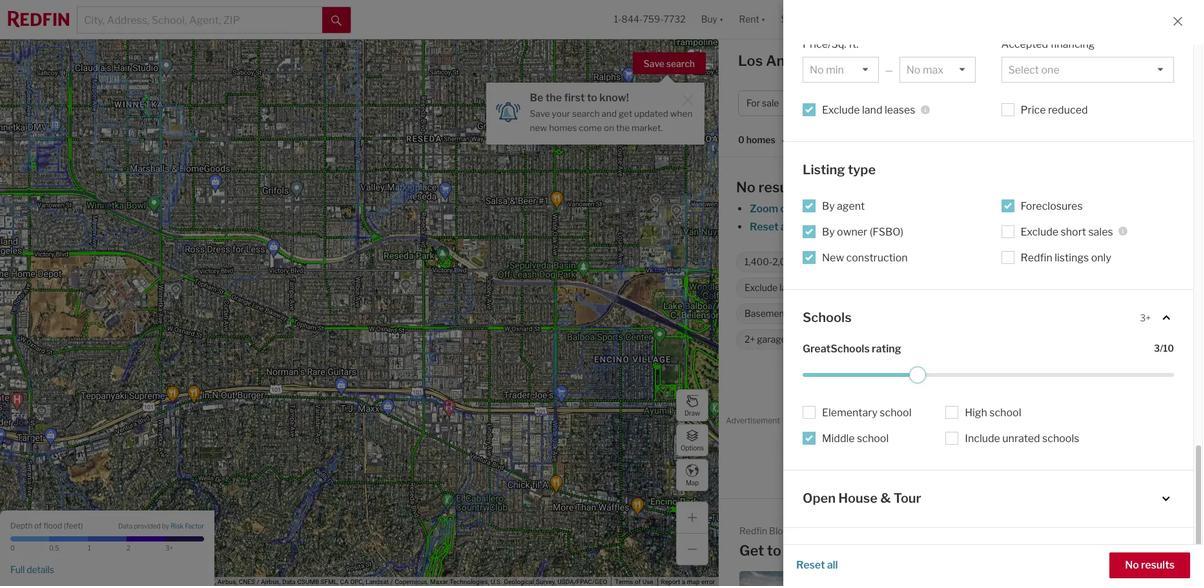 Task type: locate. For each thing, give the bounding box(es) containing it.
data left provided
[[118, 523, 133, 531]]

first
[[564, 92, 585, 104]]

1 horizontal spatial land
[[862, 104, 883, 116]]

0 horizontal spatial your
[[552, 109, 570, 119]]

0 horizontal spatial the
[[546, 92, 562, 104]]

california link
[[924, 379, 970, 391]]

price for price
[[817, 98, 840, 109]]

use
[[643, 579, 653, 586]]

0 vertical spatial los
[[738, 52, 763, 69]]

0 horizontal spatial search
[[572, 109, 600, 119]]

0 horizontal spatial •
[[782, 135, 785, 146]]

1 horizontal spatial map
[[686, 479, 699, 487]]

airbus, right cnes
[[261, 579, 281, 586]]

include unrated schools
[[965, 433, 1080, 445]]

0 vertical spatial data
[[118, 523, 133, 531]]

terms of use
[[615, 579, 653, 586]]

all inside zoom out reset all filters or remove one of your filters below to see more homes
[[781, 221, 792, 233]]

0 horizontal spatial no results
[[736, 179, 805, 196]]

2 horizontal spatial 3+
[[1140, 312, 1151, 323]]

airbus, right ,
[[217, 579, 237, 586]]

0 down for sale button
[[738, 135, 745, 146]]

your right (fsbo)
[[909, 221, 931, 233]]

save inside button
[[644, 58, 665, 69]]

no results down read more link
[[1126, 559, 1175, 572]]

0 vertical spatial report
[[1168, 419, 1187, 426]]

by for by agent
[[822, 200, 835, 212]]

all
[[781, 221, 792, 233], [827, 559, 838, 572]]

1 horizontal spatial save
[[644, 58, 665, 69]]

1 vertical spatial ft.
[[815, 257, 823, 268]]

1 vertical spatial more
[[1147, 526, 1172, 539]]

list box up home type button at the top right of the page
[[900, 57, 976, 83]]

1 horizontal spatial your
[[909, 221, 931, 233]]

report inside 'button'
[[1168, 419, 1187, 426]]

1 vertical spatial of
[[34, 521, 42, 531]]

1 airbus, from the left
[[217, 579, 237, 586]]

exclude down 'foreclosures'
[[1021, 226, 1059, 238]]

1 horizontal spatial 0
[[738, 135, 745, 146]]

1 vertical spatial los
[[824, 543, 849, 559]]

to inside zoom out reset all filters or remove one of your filters below to see more homes
[[995, 221, 1005, 233]]

price inside button
[[817, 98, 840, 109]]

list box
[[803, 57, 879, 83], [900, 57, 976, 83], [1002, 57, 1174, 83]]

1 horizontal spatial no results
[[1126, 559, 1175, 572]]

0 homes •
[[738, 135, 785, 146]]

0 horizontal spatial more
[[1026, 221, 1052, 233]]

2
[[127, 545, 130, 552]]

0 vertical spatial angeles,
[[766, 52, 825, 69]]

2+ garage spots
[[745, 334, 812, 345]]

1 vertical spatial results
[[1142, 559, 1175, 572]]

the inside save your search and get updated when new homes come on the market.
[[616, 123, 630, 133]]

©2023 left ,
[[193, 579, 213, 586]]

remove 1,400-2,000 sq. ft. image
[[831, 258, 839, 266]]

exclude up "recommended"
[[822, 104, 860, 116]]

redfin up get
[[740, 526, 768, 537]]

1 horizontal spatial angeles,
[[852, 543, 911, 559]]

come
[[579, 123, 602, 133]]

0 vertical spatial the
[[546, 92, 562, 104]]

1 vertical spatial the
[[616, 123, 630, 133]]

2 horizontal spatial homes
[[1054, 221, 1087, 233]]

cnes
[[239, 579, 255, 586]]

1 horizontal spatial results
[[1142, 559, 1175, 572]]

search down 7732 in the right of the page
[[667, 58, 695, 69]]

0 horizontal spatial all
[[781, 221, 792, 233]]

ad region
[[726, 427, 1196, 485]]

than
[[922, 257, 941, 268]]

1 horizontal spatial filters
[[933, 221, 961, 233]]

0 vertical spatial of
[[897, 221, 907, 233]]

• inside button
[[1110, 98, 1113, 109]]

city guide link
[[1132, 55, 1184, 70]]

0 vertical spatial •
[[1110, 98, 1113, 109]]

data left csumb
[[282, 579, 296, 586]]

homes right new
[[549, 123, 577, 133]]

2 horizontal spatial list box
[[1002, 57, 1174, 83]]

0 horizontal spatial homes
[[549, 123, 577, 133]]

save inside save your search and get updated when new homes come on the market.
[[530, 109, 550, 119]]

angeles, down price/sq.
[[766, 52, 825, 69]]

0 vertical spatial more
[[1026, 221, 1052, 233]]

hoa up to $250/month
[[1006, 257, 1105, 268]]

map for map
[[686, 479, 699, 487]]

0 horizontal spatial type
[[848, 162, 876, 178]]

1 horizontal spatial leases
[[885, 104, 916, 116]]

remove 3+ stories image
[[910, 284, 918, 292]]

1 by from the top
[[822, 200, 835, 212]]

0 vertical spatial homes
[[549, 123, 577, 133]]

1 vertical spatial map
[[97, 579, 109, 586]]

short
[[1061, 226, 1087, 238]]

redfin link
[[880, 379, 912, 391]]

1 horizontal spatial 3+
[[862, 283, 873, 294]]

0 horizontal spatial data
[[118, 523, 133, 531]]

type right home
[[905, 98, 924, 109]]

list box down price/sq. ft.
[[803, 57, 879, 83]]

school down elementary school
[[857, 433, 889, 445]]

save down 759- at the top right of page
[[644, 58, 665, 69]]

redfin up communities
[[1021, 252, 1053, 264]]

2 horizontal spatial ca
[[914, 543, 934, 559]]

all filters • 12
[[1070, 98, 1125, 109]]

school right the high
[[990, 407, 1022, 419]]

school for elementary school
[[880, 407, 912, 419]]

0 horizontal spatial price
[[817, 98, 840, 109]]

submit search image
[[331, 15, 342, 26]]

redfin down rating
[[880, 379, 912, 391]]

1 horizontal spatial of
[[635, 579, 641, 586]]

save for save your search and get updated when new homes come on the market.
[[530, 109, 550, 119]]

one
[[877, 221, 895, 233]]

reset all
[[797, 559, 838, 572]]

1 vertical spatial save
[[530, 109, 550, 119]]

map region
[[0, 0, 871, 587]]

0 horizontal spatial save
[[530, 109, 550, 119]]

type inside button
[[905, 98, 924, 109]]

type
[[905, 98, 924, 109], [848, 162, 876, 178]]

only
[[1092, 252, 1112, 264]]

2 vertical spatial 3+
[[165, 545, 173, 552]]

to
[[587, 92, 597, 104], [995, 221, 1005, 233], [1040, 257, 1049, 268], [767, 543, 782, 559]]

type for listing type
[[848, 162, 876, 178]]

your
[[552, 109, 570, 119], [909, 221, 931, 233]]

1 vertical spatial leases
[[800, 283, 827, 294]]

2 vertical spatial of
[[635, 579, 641, 586]]

0 vertical spatial reset
[[750, 221, 779, 233]]

• inside 0 homes •
[[782, 135, 785, 146]]

imagery
[[169, 579, 192, 586]]

all inside "button"
[[827, 559, 838, 572]]

high
[[965, 407, 988, 419]]

ft. up los angeles, ca homes for sale
[[849, 38, 859, 50]]

1 horizontal spatial reset
[[797, 559, 825, 572]]

redfin listings only
[[1021, 252, 1112, 264]]

california
[[924, 379, 970, 391]]

data
[[111, 579, 124, 586]]

of for depth of flood ( feet )
[[34, 521, 42, 531]]

1 horizontal spatial report
[[1168, 419, 1187, 426]]

no down read
[[1126, 559, 1139, 572]]

to left see
[[995, 221, 1005, 233]]

results down read more link
[[1142, 559, 1175, 572]]

map down options
[[686, 479, 699, 487]]

for
[[747, 98, 760, 109]]

ca down price/sq. ft.
[[828, 52, 849, 69]]

report left the ad
[[1168, 419, 1187, 426]]

angeles,
[[766, 52, 825, 69], [852, 543, 911, 559]]

0 horizontal spatial results
[[759, 179, 805, 196]]

score®
[[837, 548, 880, 564]]

3 /10
[[1154, 343, 1174, 354]]

school for high school
[[990, 407, 1022, 419]]

by up or
[[822, 200, 835, 212]]

1 vertical spatial all
[[827, 559, 838, 572]]

0 inside 0 homes •
[[738, 135, 745, 146]]

ft. right sq.
[[815, 257, 823, 268]]

options
[[681, 444, 704, 452]]

leases left remove exclude land leases icon
[[800, 283, 827, 294]]

0 for 0 homes •
[[738, 135, 745, 146]]

1 vertical spatial your
[[909, 221, 931, 233]]

homes down for sale
[[747, 135, 776, 146]]

sale
[[925, 52, 954, 69]]

high school
[[965, 407, 1022, 419]]

1 vertical spatial exclude land leases
[[745, 283, 827, 294]]

search inside button
[[667, 58, 695, 69]]

tour
[[894, 491, 922, 506]]

know
[[785, 543, 821, 559]]

the right be on the top of page
[[546, 92, 562, 104]]

type down recommended button
[[848, 162, 876, 178]]

2 by from the top
[[822, 226, 835, 238]]

open house & tour link
[[803, 490, 1174, 508]]

0 vertical spatial leases
[[885, 104, 916, 116]]

no up zoom
[[736, 179, 756, 196]]

of left the use
[[635, 579, 641, 586]]

to right first
[[587, 92, 597, 104]]

3+
[[862, 283, 873, 294], [1140, 312, 1151, 323], [165, 545, 173, 552]]

1 horizontal spatial •
[[1110, 98, 1113, 109]]

• for filters
[[1110, 98, 1113, 109]]

2 vertical spatial homes
[[1054, 221, 1087, 233]]

your down first
[[552, 109, 570, 119]]

2 horizontal spatial of
[[897, 221, 907, 233]]

0 horizontal spatial map
[[97, 579, 109, 586]]

save search
[[644, 58, 695, 69]]

7
[[943, 257, 949, 268]]

no results up 'zoom out' 'button'
[[736, 179, 805, 196]]

house
[[839, 491, 878, 506]]

filters
[[1083, 98, 1109, 109], [794, 221, 823, 233], [933, 221, 961, 233]]

save up new
[[530, 109, 550, 119]]

1 vertical spatial homes
[[747, 135, 776, 146]]

more right see
[[1026, 221, 1052, 233]]

land
[[862, 104, 883, 116], [780, 283, 798, 294]]

error
[[702, 579, 715, 586]]

0 horizontal spatial /
[[257, 579, 259, 586]]

0 horizontal spatial leases
[[800, 283, 827, 294]]

0 horizontal spatial ft.
[[815, 257, 823, 268]]

more right read
[[1147, 526, 1172, 539]]

)
[[81, 521, 83, 531]]

0 horizontal spatial reset
[[750, 221, 779, 233]]

private
[[1083, 283, 1113, 294]]

©2023 right the 'data' at the bottom left of the page
[[125, 579, 145, 586]]

0
[[738, 135, 745, 146], [10, 545, 15, 552]]

of right one
[[897, 221, 907, 233]]

leases down '—'
[[885, 104, 916, 116]]

the
[[546, 92, 562, 104], [616, 123, 630, 133]]

•
[[1110, 98, 1113, 109], [782, 135, 785, 146]]

1 horizontal spatial all
[[827, 559, 838, 572]]

3+ down by at the left
[[165, 545, 173, 552]]

by left owner
[[822, 226, 835, 238]]

0 horizontal spatial 0
[[10, 545, 15, 552]]

map inside button
[[686, 479, 699, 487]]

elementary
[[822, 407, 878, 419]]

beds / baths button
[[954, 90, 1040, 116]]

0 vertical spatial type
[[905, 98, 924, 109]]

to inside be the first to know! dialog
[[587, 92, 597, 104]]

/ right beds
[[986, 98, 989, 109]]

• left sort
[[782, 135, 785, 146]]

0 vertical spatial search
[[667, 58, 695, 69]]

None range field
[[803, 367, 1174, 384]]

1 horizontal spatial more
[[1147, 526, 1172, 539]]

no results
[[736, 179, 805, 196], [1126, 559, 1175, 572]]

0 horizontal spatial angeles,
[[766, 52, 825, 69]]

school down redfin link
[[880, 407, 912, 419]]

1 horizontal spatial no
[[1126, 559, 1139, 572]]

or
[[825, 221, 836, 233]]

ca down tour in the right of the page
[[914, 543, 934, 559]]

home
[[878, 98, 903, 109]]

of left flood
[[34, 521, 42, 531]]

• left 12
[[1110, 98, 1113, 109]]

$250/month
[[1051, 257, 1105, 268]]

open
[[803, 491, 836, 506]]

price right baths
[[1021, 104, 1046, 116]]

1 horizontal spatial price
[[1021, 104, 1046, 116]]

0 horizontal spatial land
[[780, 283, 798, 294]]

0 horizontal spatial of
[[34, 521, 42, 531]]

1 vertical spatial 3+
[[1140, 312, 1151, 323]]

filters left below
[[933, 221, 961, 233]]

redfin
[[1021, 252, 1053, 264], [874, 257, 902, 268], [880, 379, 912, 391], [740, 526, 768, 537]]

leases
[[885, 104, 916, 116], [800, 283, 827, 294]]

angeles, down &
[[852, 543, 911, 559]]

1 horizontal spatial ©2023
[[193, 579, 213, 586]]

2 horizontal spatial /
[[986, 98, 989, 109]]

/ right cnes
[[257, 579, 259, 586]]

data provided by risk factor
[[118, 523, 204, 531]]

1 vertical spatial report
[[661, 579, 680, 586]]

ca left opc, at the bottom left of page
[[340, 579, 349, 586]]

land down 2,000
[[780, 283, 798, 294]]

more inside zoom out reset all filters or remove one of your filters below to see more homes
[[1026, 221, 1052, 233]]

school for middle school
[[857, 433, 889, 445]]

0 vertical spatial no results
[[736, 179, 805, 196]]

flood
[[43, 521, 62, 531]]

price up "recommended"
[[817, 98, 840, 109]]

exclude
[[822, 104, 860, 116], [1021, 226, 1059, 238], [745, 283, 778, 294], [938, 283, 971, 294]]

exclude 55+ communities
[[938, 283, 1047, 294]]

filters right all
[[1083, 98, 1109, 109]]

search up come
[[572, 109, 600, 119]]

list box down financing
[[1002, 57, 1174, 83]]

copernicus,
[[395, 579, 429, 586]]

1 horizontal spatial homes
[[747, 135, 776, 146]]

1-844-759-7732 link
[[614, 14, 686, 25]]

1 horizontal spatial /
[[391, 579, 393, 586]]

filters left or
[[794, 221, 823, 233]]

homes down 'foreclosures'
[[1054, 221, 1087, 233]]

/ right the landsat
[[391, 579, 393, 586]]

on redfin less than 7 days
[[860, 257, 970, 268]]

map data ©2023 google  imagery ©2023 , airbus, cnes / airbus, data csumb sfml, ca opc, landsat / copernicus, maxar technologies, u.s. geological survey, usda/fpac/geo
[[97, 579, 608, 586]]

have
[[823, 308, 844, 319]]

0 up full
[[10, 545, 15, 552]]

1 horizontal spatial search
[[667, 58, 695, 69]]

1 horizontal spatial data
[[282, 579, 296, 586]]

1 horizontal spatial type
[[905, 98, 924, 109]]

a
[[682, 579, 686, 586]]

map left the 'data' at the bottom left of the page
[[97, 579, 109, 586]]

los angeles, ca homes for sale
[[738, 52, 954, 69]]

agent
[[837, 200, 865, 212]]

redfin blog
[[740, 526, 789, 537]]

airbus,
[[217, 579, 237, 586], [261, 579, 281, 586]]

no inside button
[[1126, 559, 1139, 572]]

3+ down remove private pool icon
[[1140, 312, 1151, 323]]

exclude land leases up recommended button
[[822, 104, 916, 116]]

0 horizontal spatial airbus,
[[217, 579, 237, 586]]

0 horizontal spatial no
[[736, 179, 756, 196]]

advertisement
[[726, 416, 780, 426]]

new construction
[[822, 252, 908, 264]]

view
[[846, 308, 866, 319]]

search
[[667, 58, 695, 69], [572, 109, 600, 119]]

save search button
[[633, 52, 706, 74]]

home type button
[[869, 90, 949, 116]]

exclude land leases down 2,000
[[745, 283, 827, 294]]

results up the out
[[759, 179, 805, 196]]

report left a
[[661, 579, 680, 586]]

1 vertical spatial by
[[822, 226, 835, 238]]

1 vertical spatial no
[[1126, 559, 1139, 572]]

0 vertical spatial ca
[[828, 52, 849, 69]]

0 horizontal spatial ca
[[340, 579, 349, 586]]

1 horizontal spatial ft.
[[849, 38, 859, 50]]

:
[[810, 135, 812, 146]]

0 horizontal spatial list box
[[803, 57, 879, 83]]

recommended
[[814, 135, 880, 146]]

zoom
[[750, 203, 778, 215]]

of for terms of use
[[635, 579, 641, 586]]

land up recommended button
[[862, 104, 883, 116]]

the right on
[[616, 123, 630, 133]]

1 horizontal spatial the
[[616, 123, 630, 133]]

/ inside button
[[986, 98, 989, 109]]

1 vertical spatial angeles,
[[852, 543, 911, 559]]

pool
[[1115, 283, 1134, 294]]

3+ left stories on the right of page
[[862, 283, 873, 294]]



Task type: vqa. For each thing, say whether or not it's contained in the screenshot.
the emails.
no



Task type: describe. For each thing, give the bounding box(es) containing it.
accepted financing
[[1002, 38, 1095, 50]]

see
[[1007, 221, 1024, 233]]

3 list box from the left
[[1002, 57, 1174, 83]]

csumb
[[297, 579, 319, 586]]

insights
[[1080, 56, 1119, 68]]

price reduced
[[1021, 104, 1088, 116]]

1 ©2023 from the left
[[125, 579, 145, 586]]

&
[[881, 491, 891, 506]]

maxar
[[430, 579, 448, 586]]

for sale
[[747, 98, 779, 109]]

map
[[687, 579, 700, 586]]

all
[[1070, 98, 1081, 109]]

exclude down days
[[938, 283, 971, 294]]

full details
[[10, 564, 54, 575]]

report ad button
[[1168, 419, 1196, 428]]

your inside zoom out reset all filters or remove one of your filters below to see more homes
[[909, 221, 931, 233]]

1 horizontal spatial ca
[[828, 52, 849, 69]]

read
[[1119, 526, 1145, 539]]

report for report ad
[[1168, 419, 1187, 426]]

on
[[604, 123, 614, 133]]

remove
[[838, 221, 874, 233]]

remove private pool image
[[1140, 284, 1148, 292]]

save your search and get updated when new homes come on the market.
[[530, 109, 693, 133]]

save for save search
[[644, 58, 665, 69]]

homes inside save your search and get updated when new homes come on the market.
[[549, 123, 577, 133]]

by
[[162, 523, 169, 531]]

to right the up
[[1040, 257, 1049, 268]]

redfin for redfin link
[[880, 379, 912, 391]]

read more
[[1119, 526, 1172, 539]]

provided
[[134, 523, 161, 531]]

0 vertical spatial exclude land leases
[[822, 104, 916, 116]]

homes inside 0 homes •
[[747, 135, 776, 146]]

by owner (fsbo)
[[822, 226, 904, 238]]

reduced
[[1048, 104, 1088, 116]]

your inside save your search and get updated when new homes come on the market.
[[552, 109, 570, 119]]

accepted
[[1002, 38, 1049, 50]]

• for homes
[[782, 135, 785, 146]]

zoom out reset all filters or remove one of your filters below to see more homes
[[750, 203, 1087, 233]]

remove hoa up to $250/month image
[[1112, 258, 1120, 266]]

full
[[10, 564, 25, 575]]

map button
[[676, 459, 709, 492]]

walk
[[803, 548, 834, 564]]

listings
[[1055, 252, 1089, 264]]

sale
[[762, 98, 779, 109]]

market insights | city guide
[[1042, 56, 1182, 68]]

rating
[[872, 343, 902, 355]]

3+ stories
[[862, 283, 904, 294]]

1,400-2,000 sq. ft.
[[745, 257, 823, 268]]

elementary school
[[822, 407, 912, 419]]

1 list box from the left
[[803, 57, 879, 83]]

new
[[530, 123, 547, 133]]

2 ©2023 from the left
[[193, 579, 213, 586]]

reset inside zoom out reset all filters or remove one of your filters below to see more homes
[[750, 221, 779, 233]]

price/sq. ft.
[[803, 38, 859, 50]]

remove exclude land leases image
[[833, 284, 841, 292]]

remove exclude 55+ communities image
[[1054, 284, 1062, 292]]

to down blog
[[767, 543, 782, 559]]

redfin for redfin listings only
[[1021, 252, 1053, 264]]

0 horizontal spatial filters
[[794, 221, 823, 233]]

0 vertical spatial no
[[736, 179, 756, 196]]

2 airbus, from the left
[[261, 579, 281, 586]]

1,400-
[[745, 257, 773, 268]]

0.5
[[49, 545, 59, 552]]

opc,
[[350, 579, 364, 586]]

middle school
[[822, 433, 889, 445]]

communities
[[992, 283, 1047, 294]]

exclude down 1,400- at the right
[[745, 283, 778, 294]]

sq.
[[801, 257, 813, 268]]

blog
[[769, 526, 789, 537]]

owner
[[837, 226, 868, 238]]

reset inside "button"
[[797, 559, 825, 572]]

3
[[1154, 343, 1160, 354]]

City, Address, School, Agent, ZIP search field
[[78, 7, 322, 33]]

factor
[[185, 523, 204, 531]]

0 horizontal spatial 3+
[[165, 545, 173, 552]]

by for by owner (fsbo)
[[822, 226, 835, 238]]

55+
[[973, 283, 990, 294]]

map for map data ©2023 google  imagery ©2023 , airbus, cnes / airbus, data csumb sfml, ca opc, landsat / copernicus, maxar technologies, u.s. geological survey, usda/fpac/geo
[[97, 579, 109, 586]]

beds
[[962, 98, 984, 109]]

out
[[781, 203, 797, 215]]

market insights link
[[1042, 42, 1119, 70]]

construction
[[847, 252, 908, 264]]

google
[[147, 579, 167, 586]]

on
[[860, 257, 872, 268]]

price/sq.
[[803, 38, 847, 50]]

full details button
[[10, 564, 54, 576]]

depth of flood ( feet )
[[10, 521, 83, 531]]

draw button
[[676, 390, 709, 422]]

2+
[[745, 334, 755, 345]]

read more link
[[1119, 525, 1183, 541]]

google image
[[3, 570, 46, 587]]

0 vertical spatial ft.
[[849, 38, 859, 50]]

sort :
[[791, 135, 812, 146]]

for sale button
[[738, 90, 804, 116]]

recommended button
[[812, 134, 890, 146]]

know!
[[600, 92, 629, 104]]

0 vertical spatial land
[[862, 104, 883, 116]]

schools
[[1043, 433, 1080, 445]]

schools
[[803, 310, 852, 325]]

by agent
[[822, 200, 865, 212]]

,
[[215, 579, 216, 586]]

redfin right on
[[874, 257, 902, 268]]

stories
[[875, 283, 904, 294]]

geological
[[504, 579, 534, 586]]

report ad
[[1168, 419, 1196, 426]]

redfin for redfin blog
[[740, 526, 768, 537]]

no results inside no results button
[[1126, 559, 1175, 572]]

depth
[[10, 521, 33, 531]]

results inside button
[[1142, 559, 1175, 572]]

homes inside zoom out reset all filters or remove one of your filters below to see more homes
[[1054, 221, 1087, 233]]

homes
[[851, 52, 899, 69]]

be the first to know! dialog
[[486, 75, 705, 144]]

be the first to know!
[[530, 92, 629, 104]]

no results button
[[1110, 553, 1191, 579]]

2 list box from the left
[[900, 57, 976, 83]]

price for price reduced
[[1021, 104, 1046, 116]]

filters inside button
[[1083, 98, 1109, 109]]

ad
[[1189, 419, 1196, 426]]

sort
[[791, 135, 810, 146]]

type for home type
[[905, 98, 924, 109]]

search inside save your search and get updated when new homes come on the market.
[[572, 109, 600, 119]]

0 vertical spatial results
[[759, 179, 805, 196]]

open house & tour
[[803, 491, 922, 506]]

report for report a map error
[[661, 579, 680, 586]]

0 for 0
[[10, 545, 15, 552]]

of inside zoom out reset all filters or remove one of your filters below to see more homes
[[897, 221, 907, 233]]

when
[[670, 109, 693, 119]]

risk factor link
[[171, 523, 204, 532]]

greatschools rating
[[803, 343, 902, 355]]

0 horizontal spatial los
[[738, 52, 763, 69]]

1 vertical spatial data
[[282, 579, 296, 586]]



